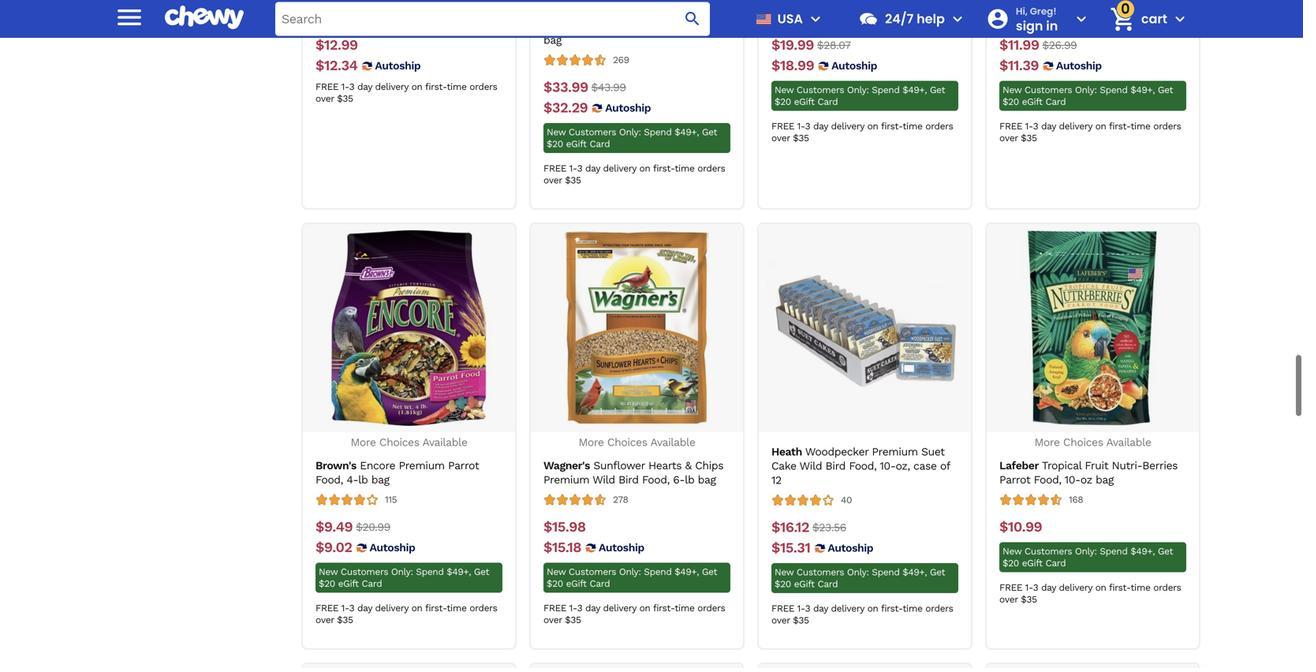 Task type: locate. For each thing, give the bounding box(es) containing it.
items image
[[1109, 5, 1136, 33]]

1 horizontal spatial choices
[[607, 309, 647, 322]]

food, down tropical
[[1034, 346, 1062, 359]]

10- inside woodpecker premium suet cake wild bird food, 10-oz, case of 12
[[880, 333, 896, 346]]

choices
[[379, 309, 419, 322], [607, 309, 647, 322], [1063, 309, 1104, 322]]

$10.99
[[1000, 392, 1042, 408]]

first-
[[881, 0, 903, 5], [1109, 0, 1131, 5], [653, 36, 675, 47], [1109, 455, 1131, 466], [425, 476, 447, 487], [653, 476, 675, 487], [881, 476, 903, 487]]

bird down sunflower
[[619, 346, 639, 359]]

kaytee nut & fruit blend wild bird food, 20-lb bag image
[[539, 544, 735, 668]]

new
[[1003, 419, 1022, 430], [319, 439, 338, 450], [547, 439, 566, 450], [775, 440, 794, 451]]

1 vertical spatial parrot
[[1000, 346, 1031, 359]]

1 horizontal spatial wild
[[800, 333, 822, 346]]

more choices available for $15.18
[[579, 309, 696, 322]]

delivery
[[831, 0, 865, 5], [1059, 0, 1093, 5], [603, 36, 637, 47], [1059, 455, 1093, 466], [375, 476, 409, 487], [603, 476, 637, 487], [831, 476, 865, 487]]

customers
[[1025, 419, 1072, 430], [341, 439, 388, 450], [569, 439, 616, 450], [797, 440, 844, 451]]

harvest seed & supply red berry & nut corn free wild bird food, 10-lb bag image
[[311, 544, 507, 668]]

bird inside sunflower hearts & chips premium wild bird food, 6-lb bag
[[619, 346, 639, 359]]

0 horizontal spatial bag
[[371, 346, 389, 359]]

0 horizontal spatial autoship
[[370, 414, 415, 427]]

free 1-3 day delivery on first-time orders over $35
[[772, 0, 953, 16], [1000, 0, 1181, 16], [544, 36, 725, 59], [1000, 455, 1181, 478], [316, 476, 497, 499], [544, 476, 725, 499], [772, 476, 953, 499]]

autoship down 278
[[599, 414, 644, 427]]

2 horizontal spatial more
[[1035, 309, 1060, 322]]

spend for bag
[[416, 439, 444, 450]]

3 more choices available from the left
[[1035, 309, 1152, 322]]

1 horizontal spatial autoship
[[599, 414, 644, 427]]

$20.99 text field
[[356, 392, 390, 409]]

wild down sunflower
[[593, 346, 615, 359]]

premium up oz,
[[872, 318, 918, 331]]

$15.98 text field
[[544, 392, 586, 409]]

bag down fruit
[[1096, 346, 1114, 359]]

10- down tropical
[[1065, 346, 1081, 359]]

0 horizontal spatial more
[[351, 309, 376, 322]]

spend for 10-
[[1100, 419, 1128, 430]]

$49+,
[[1131, 419, 1155, 430], [447, 439, 471, 450], [675, 439, 699, 450], [903, 440, 927, 451]]

get
[[1158, 419, 1173, 430], [474, 439, 489, 450], [702, 439, 717, 450], [930, 440, 945, 451]]

2 horizontal spatial choices
[[1063, 309, 1104, 322]]

food, down woodpecker
[[849, 333, 877, 346]]

0 vertical spatial parrot
[[448, 332, 479, 345]]

woodpecker
[[805, 318, 869, 331]]

3 more from the left
[[1035, 309, 1060, 322]]

case
[[914, 333, 937, 346]]

$9.49 $20.99
[[316, 392, 390, 408]]

10-
[[880, 333, 896, 346], [1065, 346, 1081, 359]]

time
[[903, 0, 923, 5], [1131, 0, 1151, 5], [675, 36, 695, 47], [1131, 455, 1151, 466], [447, 476, 467, 487], [675, 476, 695, 487], [903, 476, 923, 487]]

nutri-
[[1112, 332, 1143, 345]]

10- left case
[[880, 333, 896, 346]]

1 horizontal spatial more choices available
[[579, 309, 696, 322]]

Search text field
[[275, 2, 710, 36]]

choices up the encore premium parrot food, 4-lb bag
[[379, 309, 419, 322]]

1 horizontal spatial parrot
[[1000, 346, 1031, 359]]

0 vertical spatial premium
[[872, 318, 918, 331]]

more up wagner's
[[579, 309, 604, 322]]

lafeber tropical fruit nutri-berries parrot food, 10-oz bag image
[[995, 103, 1191, 299]]

choices for $9.02
[[379, 309, 419, 322]]

0 horizontal spatial parrot
[[448, 332, 479, 345]]

available
[[422, 309, 468, 322], [650, 309, 696, 322], [1107, 309, 1152, 322]]

0 vertical spatial bird
[[826, 333, 846, 346]]

0 horizontal spatial available
[[422, 309, 468, 322]]

card for lb
[[362, 451, 382, 462]]

1 horizontal spatial premium
[[544, 346, 590, 359]]

$49+, for encore premium parrot food, 4-lb bag
[[447, 439, 471, 450]]

wild right the cake
[[800, 333, 822, 346]]

on
[[868, 0, 879, 5], [1096, 0, 1107, 5], [640, 36, 651, 47], [1096, 455, 1107, 466], [412, 476, 422, 487], [640, 476, 651, 487], [868, 476, 879, 487]]

new customers only: spend $49+, get $20 egift card for bag
[[319, 439, 489, 462]]

0 horizontal spatial wild
[[593, 346, 615, 359]]

available up nutri-
[[1107, 309, 1152, 322]]

0 horizontal spatial choices
[[379, 309, 419, 322]]

bag
[[371, 346, 389, 359], [698, 346, 716, 359], [1096, 346, 1114, 359]]

2 autoship from the left
[[599, 414, 644, 427]]

customers down "$10.99" 'text box'
[[1025, 419, 1072, 430]]

3 available from the left
[[1107, 309, 1152, 322]]

woodpecker premium suet cake wild bird food, 10-oz, case of 12
[[772, 318, 950, 360]]

orders
[[926, 0, 953, 5], [1154, 0, 1181, 5], [698, 36, 725, 47], [1154, 455, 1181, 466], [470, 476, 497, 487], [698, 476, 725, 487], [926, 476, 953, 487]]

10- inside tropical fruit nutri-berries parrot food, 10-oz bag
[[1065, 346, 1081, 359]]

available up the encore premium parrot food, 4-lb bag
[[422, 309, 468, 322]]

wagner's
[[544, 332, 590, 345]]

more choices available up the encore premium parrot food, 4-lb bag
[[351, 309, 468, 322]]

2 bag from the left
[[698, 346, 716, 359]]

new customers only: spend $49+, get $20 egift card
[[1003, 419, 1173, 442], [319, 439, 489, 462], [547, 439, 717, 462], [775, 440, 945, 463]]

bag inside the encore premium parrot food, 4-lb bag
[[371, 346, 389, 359]]

24/7 help
[[885, 10, 945, 28]]

brown's
[[316, 332, 357, 345]]

bird down woodpecker
[[826, 333, 846, 346]]

0 vertical spatial 10-
[[880, 333, 896, 346]]

more choices available up fruit
[[1035, 309, 1152, 322]]

0 horizontal spatial lb
[[358, 346, 368, 359]]

food,
[[849, 333, 877, 346], [316, 346, 343, 359], [642, 346, 670, 359], [1034, 346, 1062, 359]]

1 horizontal spatial bag
[[698, 346, 716, 359]]

more choices available up sunflower
[[579, 309, 696, 322]]

0 horizontal spatial premium
[[399, 332, 445, 345]]

1 available from the left
[[422, 309, 468, 322]]

$49+, for sunflower hearts & chips premium wild bird food, 6-lb bag
[[675, 439, 699, 450]]

1 choices from the left
[[379, 309, 419, 322]]

1 bag from the left
[[371, 346, 389, 359]]

more up encore
[[351, 309, 376, 322]]

2 horizontal spatial available
[[1107, 309, 1152, 322]]

choices up fruit
[[1063, 309, 1104, 322]]

lb down &
[[685, 346, 695, 359]]

1-
[[797, 0, 805, 5], [1025, 0, 1033, 5], [569, 36, 577, 47], [1025, 455, 1033, 466], [341, 476, 349, 487], [569, 476, 577, 487], [797, 476, 805, 487]]

lb
[[358, 346, 368, 359], [685, 346, 695, 359]]

$35
[[793, 5, 809, 16], [1021, 5, 1037, 16], [565, 48, 581, 59], [1021, 467, 1037, 478], [337, 488, 353, 499], [565, 488, 581, 499], [793, 488, 809, 499]]

parrot inside tropical fruit nutri-berries parrot food, 10-oz bag
[[1000, 346, 1031, 359]]

wild
[[800, 333, 822, 346], [593, 346, 615, 359]]

$20
[[1003, 431, 1019, 442], [319, 451, 335, 462], [547, 451, 563, 462], [775, 452, 791, 463]]

0 horizontal spatial more choices available
[[351, 309, 468, 322]]

1 lb from the left
[[358, 346, 368, 359]]

get for encore premium parrot food, 4-lb bag
[[474, 439, 489, 450]]

free
[[772, 0, 795, 5], [1000, 0, 1023, 5], [544, 36, 567, 47], [1000, 455, 1023, 466], [316, 476, 339, 487], [544, 476, 567, 487], [772, 476, 795, 487]]

customers for lb
[[341, 439, 388, 450]]

2 lb from the left
[[685, 346, 695, 359]]

2 horizontal spatial bag
[[1096, 346, 1114, 359]]

more up tropical
[[1035, 309, 1060, 322]]

1 vertical spatial wild
[[593, 346, 615, 359]]

suet
[[922, 318, 945, 331]]

1 horizontal spatial more
[[579, 309, 604, 322]]

2 choices from the left
[[607, 309, 647, 322]]

food, down brown's
[[316, 346, 343, 359]]

new for sunflower hearts & chips premium wild bird food, 6-lb bag
[[547, 439, 566, 450]]

278
[[613, 367, 628, 378]]

more choices available for $9.02
[[351, 309, 468, 322]]

lb down encore
[[358, 346, 368, 359]]

parrot
[[448, 332, 479, 345], [1000, 346, 1031, 359]]

2 available from the left
[[650, 309, 696, 322]]

cake
[[772, 333, 797, 346]]

premium
[[872, 318, 918, 331], [399, 332, 445, 345], [544, 346, 590, 359]]

usa
[[778, 10, 803, 28]]

tropical
[[1042, 332, 1082, 345]]

cart link
[[1104, 0, 1168, 38]]

24/7 help link
[[852, 0, 945, 38]]

40
[[841, 368, 852, 379]]

0 vertical spatial wild
[[800, 333, 822, 346]]

1 vertical spatial premium
[[399, 332, 445, 345]]

bag inside tropical fruit nutri-berries parrot food, 10-oz bag
[[1096, 346, 1114, 359]]

3
[[805, 0, 810, 5], [1033, 0, 1038, 5], [577, 36, 582, 47], [1033, 455, 1038, 466], [349, 476, 354, 487], [577, 476, 582, 487], [805, 476, 810, 487]]

card
[[1046, 431, 1066, 442], [362, 451, 382, 462], [590, 451, 610, 462], [818, 452, 838, 463]]

chewy home image
[[165, 0, 244, 35]]

premium inside the encore premium parrot food, 4-lb bag
[[399, 332, 445, 345]]

premium right encore
[[399, 332, 445, 345]]

choices for $15.18
[[607, 309, 647, 322]]

more
[[351, 309, 376, 322], [579, 309, 604, 322], [1035, 309, 1060, 322]]

submit search image
[[683, 9, 702, 28]]

lafeber
[[1000, 332, 1039, 345]]

1 horizontal spatial bird
[[826, 333, 846, 346]]

menu image
[[114, 1, 145, 33]]

customers for wild
[[569, 439, 616, 450]]

0 horizontal spatial 10-
[[880, 333, 896, 346]]

customers down $15.18 'text field' on the left of page
[[569, 439, 616, 450]]

autoship down $20.99 text field
[[370, 414, 415, 427]]

bird
[[826, 333, 846, 346], [619, 346, 639, 359]]

&
[[685, 332, 692, 345]]

day
[[813, 0, 828, 5], [1041, 0, 1056, 5], [585, 36, 600, 47], [1041, 455, 1056, 466], [357, 476, 372, 487], [585, 476, 600, 487], [813, 476, 828, 487]]

card for food,
[[1046, 431, 1066, 442]]

4-
[[347, 346, 358, 359]]

new customers only: spend $49+, get $20 egift card for 10-
[[1003, 419, 1173, 442]]

premium down wagner's
[[544, 346, 590, 359]]

premium for encore
[[399, 332, 445, 345]]

new customers only: spend $49+, get $20 egift card for bird
[[547, 439, 717, 462]]

food, down hearts
[[642, 346, 670, 359]]

0 horizontal spatial bird
[[619, 346, 639, 359]]

available for $9.02
[[422, 309, 468, 322]]

2 more from the left
[[579, 309, 604, 322]]

choices up sunflower
[[607, 309, 647, 322]]

24/7
[[885, 10, 914, 28]]

bag down chips at the right of the page
[[698, 346, 716, 359]]

bag down encore
[[371, 346, 389, 359]]

autoship
[[370, 414, 415, 427], [599, 414, 644, 427]]

encore
[[360, 332, 395, 345]]

1 vertical spatial bird
[[619, 346, 639, 359]]

available up hearts
[[650, 309, 696, 322]]

2 vertical spatial premium
[[544, 346, 590, 359]]

2 horizontal spatial premium
[[872, 318, 918, 331]]

3 bag from the left
[[1096, 346, 1114, 359]]

food, inside sunflower hearts & chips premium wild bird food, 6-lb bag
[[642, 346, 670, 359]]

1 horizontal spatial 10-
[[1065, 346, 1081, 359]]

oz
[[1081, 346, 1092, 359]]

premium inside woodpecker premium suet cake wild bird food, 10-oz, case of 12
[[872, 318, 918, 331]]

customers down $9.02 text field
[[341, 439, 388, 450]]

available for $15.18
[[650, 309, 696, 322]]

12
[[772, 347, 782, 360]]

more choices available
[[351, 309, 468, 322], [579, 309, 696, 322], [1035, 309, 1152, 322]]

wild inside sunflower hearts & chips premium wild bird food, 6-lb bag
[[593, 346, 615, 359]]

only: for bag
[[391, 439, 413, 450]]

1 horizontal spatial lb
[[685, 346, 695, 359]]

1 horizontal spatial available
[[650, 309, 696, 322]]

spend for bird
[[644, 439, 672, 450]]

premium inside sunflower hearts & chips premium wild bird food, 6-lb bag
[[544, 346, 590, 359]]

more for $15.18
[[579, 309, 604, 322]]

1 more choices available from the left
[[351, 309, 468, 322]]

autoship for $15.18
[[599, 414, 644, 427]]

1 vertical spatial 10-
[[1065, 346, 1081, 359]]

$15.18
[[544, 412, 581, 429]]

only:
[[1075, 419, 1097, 430], [391, 439, 413, 450], [619, 439, 641, 450], [847, 440, 869, 451]]

usa button
[[749, 0, 825, 38]]

over
[[772, 5, 790, 16], [1000, 5, 1018, 16], [544, 48, 562, 59], [1000, 467, 1018, 478], [316, 488, 334, 499], [544, 488, 562, 499], [772, 488, 790, 499]]

egift
[[1022, 431, 1043, 442], [338, 451, 359, 462], [566, 451, 587, 462], [794, 452, 815, 463]]

1 more from the left
[[351, 309, 376, 322]]

2 horizontal spatial more choices available
[[1035, 309, 1152, 322]]

card for wild
[[590, 451, 610, 462]]

spend
[[1100, 419, 1128, 430], [416, 439, 444, 450], [644, 439, 672, 450], [872, 440, 900, 451]]

2 more choices available from the left
[[579, 309, 696, 322]]

1 autoship from the left
[[370, 414, 415, 427]]



Task type: vqa. For each thing, say whether or not it's contained in the screenshot.
fifth ) from the top
no



Task type: describe. For each thing, give the bounding box(es) containing it.
only: for 10-
[[1075, 419, 1097, 430]]

food, inside the encore premium parrot food, 4-lb bag
[[316, 346, 343, 359]]

hi, greg! sign in
[[1016, 5, 1058, 35]]

cart
[[1142, 10, 1168, 28]]

customers down 40
[[797, 440, 844, 451]]

help menu image
[[948, 9, 967, 28]]

get for sunflower hearts & chips premium wild bird food, 6-lb bag
[[702, 439, 717, 450]]

tropical fruit nutri-berries parrot food, 10-oz bag
[[1000, 332, 1178, 359]]

egift for 4-
[[338, 451, 359, 462]]

$15.18 text field
[[544, 412, 581, 430]]

encore premium parrot food, 4-lb bag
[[316, 332, 479, 359]]

$20 for encore premium parrot food, 4-lb bag
[[319, 451, 335, 462]]

berries
[[1143, 332, 1178, 345]]

help
[[917, 10, 945, 28]]

lyric fine tunes no waste mix wild bird food, 15-lb bag image
[[995, 544, 1191, 668]]

autoship for $9.02
[[370, 414, 415, 427]]

get for tropical fruit nutri-berries parrot food, 10-oz bag
[[1158, 419, 1173, 430]]

more for $9.02
[[351, 309, 376, 322]]

115
[[385, 367, 397, 378]]

food, inside tropical fruit nutri-berries parrot food, 10-oz bag
[[1034, 346, 1062, 359]]

168
[[1069, 367, 1083, 378]]

lb inside sunflower hearts & chips premium wild bird food, 6-lb bag
[[685, 346, 695, 359]]

chips
[[695, 332, 724, 345]]

of
[[940, 333, 950, 346]]

bird inside woodpecker premium suet cake wild bird food, 10-oz, case of 12
[[826, 333, 846, 346]]

$15.98
[[544, 392, 586, 408]]

3 choices from the left
[[1063, 309, 1104, 322]]

$9.02
[[316, 412, 352, 429]]

$20.99
[[356, 394, 390, 407]]

account menu image
[[1072, 9, 1091, 28]]

roudybush daily maintenance crumble bird food, 44-oz bag image
[[767, 544, 963, 668]]

sign
[[1016, 17, 1043, 35]]

brown's encore premium parrot food, 4-lb bag image
[[311, 103, 507, 299]]

Product search field
[[275, 2, 710, 36]]

new for tropical fruit nutri-berries parrot food, 10-oz bag
[[1003, 419, 1022, 430]]

heath
[[772, 318, 802, 331]]

wagner's sunflower hearts & chips premium wild bird food, 6-lb bag image
[[539, 103, 735, 299]]

heath woodpecker premium suet cake wild bird food, 10-oz, case of 12 image
[[767, 103, 963, 299]]

in
[[1046, 17, 1058, 35]]

wild inside woodpecker premium suet cake wild bird food, 10-oz, case of 12
[[800, 333, 822, 346]]

food, inside woodpecker premium suet cake wild bird food, 10-oz, case of 12
[[849, 333, 877, 346]]

new for encore premium parrot food, 4-lb bag
[[319, 439, 338, 450]]

lb inside the encore premium parrot food, 4-lb bag
[[358, 346, 368, 359]]

$9.49
[[316, 392, 353, 408]]

fruit
[[1085, 332, 1109, 345]]

$9.02 text field
[[316, 412, 352, 430]]

parrot inside the encore premium parrot food, 4-lb bag
[[448, 332, 479, 345]]

premium for woodpecker
[[872, 318, 918, 331]]

$20 for sunflower hearts & chips premium wild bird food, 6-lb bag
[[547, 451, 563, 462]]

only: for bird
[[619, 439, 641, 450]]

cart menu image
[[1171, 9, 1190, 28]]

sunflower hearts & chips premium wild bird food, 6-lb bag
[[544, 332, 724, 359]]

$10.99 text field
[[1000, 392, 1042, 409]]

customers for food,
[[1025, 419, 1072, 430]]

hearts
[[649, 332, 682, 345]]

egift for parrot
[[1022, 431, 1043, 442]]

chewy support image
[[858, 9, 879, 29]]

$20 for tropical fruit nutri-berries parrot food, 10-oz bag
[[1003, 431, 1019, 442]]

$49+, for tropical fruit nutri-berries parrot food, 10-oz bag
[[1131, 419, 1155, 430]]

greg!
[[1030, 5, 1057, 18]]

hi,
[[1016, 5, 1028, 18]]

6-
[[673, 346, 685, 359]]

egift for premium
[[566, 451, 587, 462]]

bag inside sunflower hearts & chips premium wild bird food, 6-lb bag
[[698, 346, 716, 359]]

$9.49 text field
[[316, 392, 353, 409]]

oz,
[[896, 333, 910, 346]]

sunflower
[[594, 332, 645, 345]]

menu image
[[806, 9, 825, 28]]



